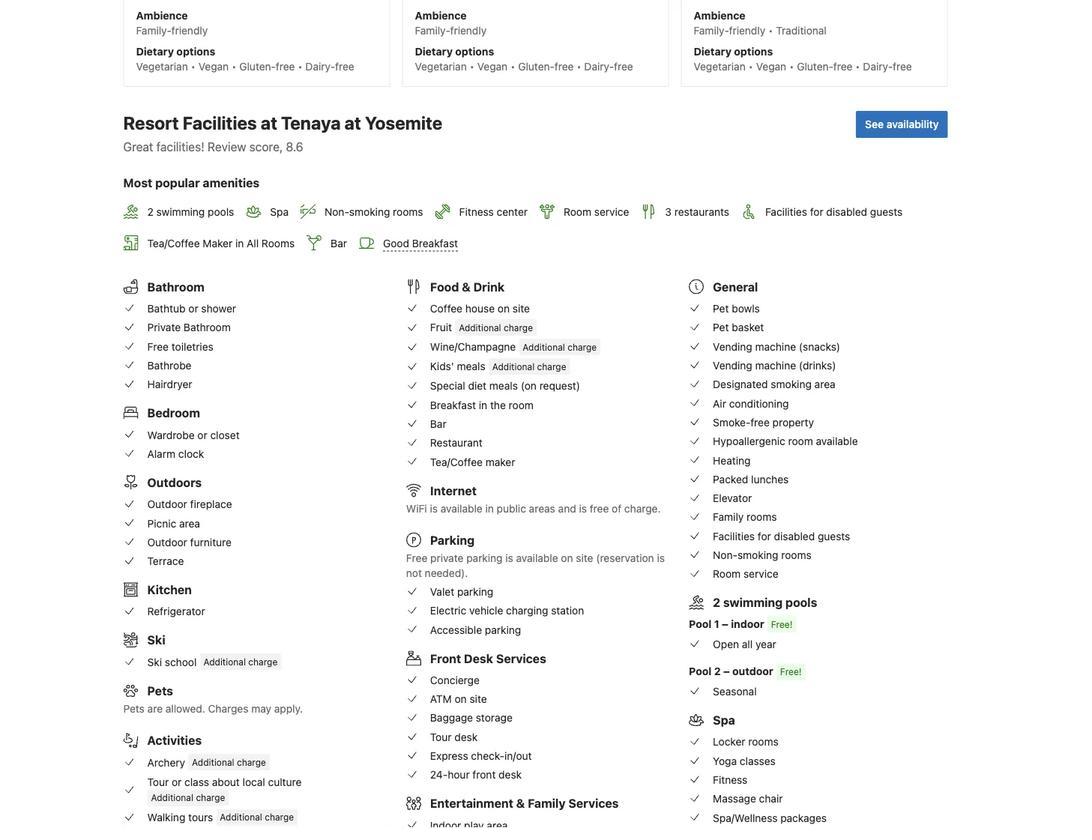 Task type: describe. For each thing, give the bounding box(es) containing it.
areas
[[529, 502, 555, 515]]

0 horizontal spatial 2 swimming pools
[[147, 206, 234, 218]]

express check-in/out
[[430, 750, 532, 762]]

year
[[756, 638, 776, 650]]

on inside free private parking is available on site (reservation is not needed).
[[561, 552, 573, 564]]

school
[[165, 656, 197, 668]]

center
[[497, 206, 528, 218]]

1 vertical spatial room
[[788, 435, 813, 448]]

tour for tour or class about local culture additional charge
[[147, 776, 169, 788]]

1 dietary options vegetarian • vegan • gluten-free • dairy-free from the left
[[136, 45, 354, 73]]

0 vertical spatial spa
[[270, 206, 289, 218]]

1 vertical spatial family
[[528, 797, 566, 811]]

1 vertical spatial room
[[713, 568, 741, 580]]

smoke-
[[713, 416, 751, 429]]

0 vertical spatial desk
[[455, 731, 478, 743]]

valet
[[430, 586, 454, 598]]

3 dairy- from the left
[[863, 60, 893, 73]]

1 horizontal spatial service
[[744, 568, 779, 580]]

are
[[147, 703, 163, 715]]

good breakfast
[[383, 237, 458, 249]]

archery additional charge
[[147, 756, 266, 769]]

designated smoking area
[[713, 378, 836, 391]]

hairdryer
[[147, 378, 192, 391]]

1 vertical spatial pools
[[786, 596, 817, 610]]

1 dietary from the left
[[136, 45, 174, 58]]

all
[[247, 237, 259, 249]]

0 vertical spatial breakfast
[[412, 237, 458, 249]]

1 vertical spatial in
[[479, 399, 487, 411]]

1 horizontal spatial site
[[513, 302, 530, 315]]

0 vertical spatial area
[[815, 378, 836, 391]]

0 horizontal spatial bar
[[331, 237, 347, 249]]

outdoor for outdoor furniture
[[147, 536, 187, 548]]

is right (reservation
[[657, 552, 665, 564]]

pool 1 – indoor free!
[[689, 618, 793, 630]]

parking for valet
[[457, 586, 493, 598]]

spa/wellness packages
[[713, 812, 827, 824]]

request)
[[540, 380, 580, 392]]

1 horizontal spatial room service
[[713, 568, 779, 580]]

front desk services
[[430, 651, 546, 666]]

tour desk
[[430, 731, 478, 743]]

0 vertical spatial meals
[[457, 360, 486, 373]]

yosemite
[[365, 112, 442, 133]]

elevator
[[713, 492, 752, 504]]

allowed.
[[166, 703, 205, 715]]

tea/coffee maker
[[430, 456, 515, 468]]

1 family- from the left
[[136, 24, 171, 37]]

vehicle
[[469, 605, 503, 617]]

fruit additional charge
[[430, 321, 533, 334]]

1 options from the left
[[176, 45, 215, 58]]

air conditioning
[[713, 397, 789, 410]]

0 vertical spatial non-
[[325, 206, 349, 218]]

1 ambience family-friendly from the left
[[136, 9, 208, 37]]

food
[[430, 280, 459, 294]]

8.6
[[286, 140, 303, 154]]

wifi
[[406, 502, 427, 515]]

vending for vending machine (drinks)
[[713, 359, 753, 372]]

or for bedroom
[[197, 429, 207, 441]]

0 vertical spatial services
[[496, 651, 546, 666]]

parking for accessible
[[485, 624, 521, 636]]

1 horizontal spatial disabled
[[826, 206, 867, 218]]

ambience family-friendly • traditional
[[694, 9, 827, 37]]

1 vertical spatial swimming
[[723, 596, 783, 610]]

charge inside tour or class about local culture additional charge
[[196, 793, 225, 803]]

– for 1
[[722, 618, 729, 630]]

outdoor
[[733, 665, 774, 678]]

rooms
[[262, 237, 295, 249]]

1 vertical spatial 2 swimming pools
[[713, 596, 817, 610]]

available for room
[[816, 435, 858, 448]]

1 horizontal spatial bar
[[430, 418, 447, 430]]

0 vertical spatial facilities for disabled guests
[[765, 206, 903, 218]]

internet
[[430, 483, 477, 498]]

fitness center
[[459, 206, 528, 218]]

outdoor for outdoor fireplace
[[147, 498, 187, 511]]

(reservation
[[596, 552, 654, 564]]

1 horizontal spatial spa
[[713, 713, 735, 727]]

storage
[[476, 712, 513, 724]]

(on
[[521, 380, 537, 392]]

baggage
[[430, 712, 473, 724]]

free! for indoor
[[771, 619, 793, 630]]

0 vertical spatial family
[[713, 511, 744, 523]]

locker rooms
[[713, 736, 779, 748]]

locker
[[713, 736, 746, 748]]

is right wifi
[[430, 502, 438, 515]]

vending for vending machine (snacks)
[[713, 340, 753, 353]]

1 vertical spatial non-smoking rooms
[[713, 549, 812, 561]]

0 vertical spatial bathroom
[[147, 280, 204, 294]]

1 horizontal spatial guests
[[870, 206, 903, 218]]

vending machine (drinks)
[[713, 359, 836, 372]]

3 vegan from the left
[[756, 60, 787, 73]]

2 vertical spatial in
[[485, 502, 494, 515]]

charge inside fruit additional charge
[[504, 322, 533, 333]]

0 horizontal spatial swimming
[[156, 206, 205, 218]]

entertainment & family services
[[430, 797, 619, 811]]

restaurants
[[675, 206, 729, 218]]

1 horizontal spatial for
[[810, 206, 824, 218]]

great
[[123, 140, 153, 154]]

1 ambience from the left
[[136, 9, 188, 22]]

outdoor furniture
[[147, 536, 232, 548]]

hour
[[448, 769, 470, 781]]

1 vegan from the left
[[199, 60, 229, 73]]

ski school additional charge
[[147, 656, 278, 668]]

resort facilities at tenaya at yosemite great facilities! review score, 8.6
[[123, 112, 442, 154]]

available for is
[[441, 502, 483, 515]]

restaurant
[[430, 437, 483, 449]]

2 friendly from the left
[[450, 24, 487, 37]]

pool for pool 2 – outdoor
[[689, 665, 712, 678]]

shower
[[201, 302, 236, 315]]

local
[[243, 776, 265, 788]]

2 dietary options vegetarian • vegan • gluten-free • dairy-free from the left
[[415, 45, 633, 73]]

vending machine (snacks)
[[713, 340, 840, 353]]

2 dairy- from the left
[[584, 60, 614, 73]]

pets for pets
[[147, 684, 173, 698]]

charge inside kids' meals additional charge
[[537, 361, 566, 372]]

station
[[551, 605, 584, 617]]

tenaya
[[281, 112, 341, 133]]

massage chair
[[713, 793, 783, 805]]

private
[[430, 552, 464, 564]]

outdoors
[[147, 475, 202, 490]]

kitchen
[[147, 583, 192, 597]]

or for bathroom
[[188, 302, 198, 315]]

tea/coffee for tea/coffee maker
[[430, 456, 483, 468]]

pet for pet basket
[[713, 321, 729, 334]]

tours
[[188, 811, 213, 824]]

charge inside walking tours additional charge
[[265, 812, 294, 823]]

0 vertical spatial pools
[[208, 206, 234, 218]]

0 horizontal spatial room
[[509, 399, 534, 411]]

2 ambience family-friendly from the left
[[415, 9, 487, 37]]

3 dietary options vegetarian • vegan • gluten-free • dairy-free from the left
[[694, 45, 912, 73]]

not
[[406, 567, 422, 579]]

hypoallergenic
[[713, 435, 786, 448]]

open all year
[[713, 638, 776, 650]]

fitness for fitness
[[713, 774, 748, 786]]

free for free private parking is available on site (reservation is not needed).
[[406, 552, 428, 564]]

2 vertical spatial facilities
[[713, 530, 755, 542]]

family rooms
[[713, 511, 777, 523]]

2 family- from the left
[[415, 24, 450, 37]]

parking inside free private parking is available on site (reservation is not needed).
[[466, 552, 503, 564]]

available inside free private parking is available on site (reservation is not needed).
[[516, 552, 558, 564]]

0 vertical spatial 2
[[147, 206, 154, 218]]

2 vertical spatial 2
[[714, 665, 721, 678]]

entertainment
[[430, 797, 513, 811]]

outdoor fireplace
[[147, 498, 232, 511]]

1 vertical spatial for
[[758, 530, 771, 542]]

atm
[[430, 693, 452, 705]]

pool for pool 1 – indoor
[[689, 618, 712, 630]]

hypoallergenic room available
[[713, 435, 858, 448]]

0 vertical spatial on
[[498, 302, 510, 315]]

archery
[[147, 756, 185, 769]]

0 vertical spatial non-smoking rooms
[[325, 206, 423, 218]]

0 vertical spatial smoking
[[349, 206, 390, 218]]

2 gluten- from the left
[[518, 60, 555, 73]]

2 options from the left
[[455, 45, 494, 58]]

1 vertical spatial facilities for disabled guests
[[713, 530, 850, 542]]

open
[[713, 638, 739, 650]]

valet parking
[[430, 586, 493, 598]]

1 vertical spatial smoking
[[771, 378, 812, 391]]

most
[[123, 176, 152, 190]]

bathtub or shower
[[147, 302, 236, 315]]

chair
[[759, 793, 783, 805]]

0 horizontal spatial on
[[455, 693, 467, 705]]

kids'
[[430, 360, 454, 373]]

1 vertical spatial breakfast
[[430, 399, 476, 411]]

ambience inside ambience family-friendly • traditional
[[694, 9, 746, 22]]

is right "and"
[[579, 502, 587, 515]]

designated
[[713, 378, 768, 391]]

1 vertical spatial bathroom
[[184, 321, 231, 334]]

charge inside ski school additional charge
[[248, 657, 278, 667]]

packed lunches
[[713, 473, 789, 485]]

good
[[383, 237, 409, 249]]

bedroom
[[147, 406, 200, 420]]

2 vertical spatial site
[[470, 693, 487, 705]]

pet basket
[[713, 321, 764, 334]]

– for 2
[[723, 665, 730, 678]]

fitness for fitness center
[[459, 206, 494, 218]]



Task type: vqa. For each thing, say whether or not it's contained in the screenshot.
the rightmost spa
yes



Task type: locate. For each thing, give the bounding box(es) containing it.
additional inside fruit additional charge
[[459, 322, 501, 333]]

2 vending from the top
[[713, 359, 753, 372]]

2 swimming pools down most popular amenities
[[147, 206, 234, 218]]

1 horizontal spatial on
[[498, 302, 510, 315]]

2 vertical spatial or
[[172, 776, 182, 788]]

fireplace
[[190, 498, 232, 511]]

2 horizontal spatial options
[[734, 45, 773, 58]]

most popular amenities
[[123, 176, 260, 190]]

family- inside ambience family-friendly • traditional
[[694, 24, 729, 37]]

1 vertical spatial disabled
[[774, 530, 815, 542]]

free
[[147, 340, 169, 353], [406, 552, 428, 564]]

vegan
[[199, 60, 229, 73], [477, 60, 508, 73], [756, 60, 787, 73]]

1 horizontal spatial tea/coffee
[[430, 456, 483, 468]]

3 options from the left
[[734, 45, 773, 58]]

0 vertical spatial room
[[564, 206, 592, 218]]

and
[[558, 502, 576, 515]]

bar left good
[[331, 237, 347, 249]]

additional up (on
[[523, 342, 565, 352]]

basket
[[732, 321, 764, 334]]

pet for pet bowls
[[713, 302, 729, 315]]

tour or class about local culture additional charge
[[147, 776, 302, 803]]

at right tenaya
[[345, 112, 361, 133]]

0 vertical spatial ski
[[147, 633, 165, 648]]

site left (reservation
[[576, 552, 593, 564]]

pool 2 – outdoor free!
[[689, 665, 802, 678]]

spa/wellness
[[713, 812, 778, 824]]

bathrobe
[[147, 359, 192, 372]]

all
[[742, 638, 753, 650]]

charge.
[[624, 502, 661, 515]]

or up private bathroom
[[188, 302, 198, 315]]

family down in/out
[[528, 797, 566, 811]]

1 vertical spatial 2
[[713, 596, 721, 610]]

1 ski from the top
[[147, 633, 165, 648]]

is down public
[[506, 552, 513, 564]]

swimming down popular
[[156, 206, 205, 218]]

2 at from the left
[[345, 112, 361, 133]]

1 vertical spatial machine
[[755, 359, 796, 372]]

0 vertical spatial pool
[[689, 618, 712, 630]]

about
[[212, 776, 240, 788]]

1 horizontal spatial family
[[713, 511, 744, 523]]

outdoor
[[147, 498, 187, 511], [147, 536, 187, 548]]

outdoor up picnic on the bottom left of the page
[[147, 498, 187, 511]]

or inside tour or class about local culture additional charge
[[172, 776, 182, 788]]

in left all
[[235, 237, 244, 249]]

machine for (snacks)
[[755, 340, 796, 353]]

additional inside kids' meals additional charge
[[492, 361, 535, 372]]

& for entertainment
[[516, 797, 525, 811]]

review
[[208, 140, 246, 154]]

1 dairy- from the left
[[305, 60, 335, 73]]

property
[[773, 416, 814, 429]]

wine/champagne additional charge
[[430, 341, 597, 353]]

1
[[714, 618, 719, 630]]

pets left are
[[123, 703, 145, 715]]

0 horizontal spatial vegetarian
[[136, 60, 188, 73]]

see availability
[[865, 118, 939, 130]]

1 at from the left
[[261, 112, 277, 133]]

1 vertical spatial desk
[[499, 769, 522, 781]]

2 pet from the top
[[713, 321, 729, 334]]

0 vertical spatial room
[[509, 399, 534, 411]]

vegetarian down ambience family-friendly • traditional
[[694, 60, 746, 73]]

room service left 3
[[564, 206, 629, 218]]

1 vertical spatial guests
[[818, 530, 850, 542]]

2 dietary from the left
[[415, 45, 453, 58]]

additional inside walking tours additional charge
[[220, 812, 262, 823]]

bathroom up bathtub
[[147, 280, 204, 294]]

1 pool from the top
[[689, 618, 712, 630]]

room up 1
[[713, 568, 741, 580]]

site up wine/champagne additional charge
[[513, 302, 530, 315]]

parking up vehicle
[[457, 586, 493, 598]]

special diet meals (on request)
[[430, 380, 580, 392]]

2 horizontal spatial on
[[561, 552, 573, 564]]

1 vertical spatial pet
[[713, 321, 729, 334]]

& right food
[[462, 280, 471, 294]]

tea/coffee for tea/coffee maker in all rooms
[[147, 237, 200, 249]]

in/out
[[505, 750, 532, 762]]

0 vertical spatial bar
[[331, 237, 347, 249]]

lunches
[[751, 473, 789, 485]]

additional inside tour or class about local culture additional charge
[[151, 793, 193, 803]]

0 vertical spatial tour
[[430, 731, 452, 743]]

bathtub
[[147, 302, 186, 315]]

0 horizontal spatial tea/coffee
[[147, 237, 200, 249]]

1 horizontal spatial 2 swimming pools
[[713, 596, 817, 610]]

additional right school on the left bottom of page
[[203, 657, 246, 667]]

tour for tour desk
[[430, 731, 452, 743]]

2 vegetarian from the left
[[415, 60, 467, 73]]

– up seasonal
[[723, 665, 730, 678]]

1 vertical spatial ski
[[147, 656, 162, 668]]

wardrobe
[[147, 429, 195, 441]]

1 gluten- from the left
[[239, 60, 276, 73]]

3
[[665, 206, 672, 218]]

meals down wine/champagne
[[457, 360, 486, 373]]

(snacks)
[[799, 340, 840, 353]]

0 horizontal spatial family
[[528, 797, 566, 811]]

room service
[[564, 206, 629, 218], [713, 568, 779, 580]]

& down in/out
[[516, 797, 525, 811]]

1 outdoor from the top
[[147, 498, 187, 511]]

additional down coffee house on site
[[459, 322, 501, 333]]

coffee
[[430, 302, 463, 315]]

1 vertical spatial site
[[576, 552, 593, 564]]

24-hour front desk
[[430, 769, 522, 781]]

or up clock
[[197, 429, 207, 441]]

1 friendly from the left
[[171, 24, 208, 37]]

0 horizontal spatial vegan
[[199, 60, 229, 73]]

front
[[473, 769, 496, 781]]

1 vertical spatial pets
[[123, 703, 145, 715]]

0 horizontal spatial ambience family-friendly
[[136, 9, 208, 37]]

1 vertical spatial outdoor
[[147, 536, 187, 548]]

0 horizontal spatial services
[[496, 651, 546, 666]]

vending
[[713, 340, 753, 353], [713, 359, 753, 372]]

pets up are
[[147, 684, 173, 698]]

additional down tour or class about local culture additional charge
[[220, 812, 262, 823]]

pet left bowls
[[713, 302, 729, 315]]

charges
[[208, 703, 248, 715]]

toiletries
[[172, 340, 213, 353]]

2 pool from the top
[[689, 665, 712, 678]]

disabled
[[826, 206, 867, 218], [774, 530, 815, 542]]

maker
[[203, 237, 233, 249]]

non-smoking rooms down the family rooms
[[713, 549, 812, 561]]

1 horizontal spatial dietary options vegetarian • vegan • gluten-free • dairy-free
[[415, 45, 633, 73]]

0 horizontal spatial area
[[179, 517, 200, 529]]

2 outdoor from the top
[[147, 536, 187, 548]]

1 horizontal spatial at
[[345, 112, 361, 133]]

free! inside pool 1 – indoor free!
[[771, 619, 793, 630]]

ski for ski
[[147, 633, 165, 648]]

free down private
[[147, 340, 169, 353]]

0 vertical spatial tea/coffee
[[147, 237, 200, 249]]

vending up the designated
[[713, 359, 753, 372]]

site up baggage storage
[[470, 693, 487, 705]]

2 horizontal spatial dietary options vegetarian • vegan • gluten-free • dairy-free
[[694, 45, 912, 73]]

outdoor up terrace
[[147, 536, 187, 548]]

atm on site
[[430, 693, 487, 705]]

fitness left center
[[459, 206, 494, 218]]

bathroom down shower
[[184, 321, 231, 334]]

0 vertical spatial free!
[[771, 619, 793, 630]]

charge inside wine/champagne additional charge
[[568, 342, 597, 352]]

private bathroom
[[147, 321, 231, 334]]

smoking down vending machine (drinks)
[[771, 378, 812, 391]]

1 horizontal spatial non-
[[713, 549, 738, 561]]

conditioning
[[729, 397, 789, 410]]

room service up 'indoor'
[[713, 568, 779, 580]]

may
[[251, 703, 271, 715]]

2 horizontal spatial dietary
[[694, 45, 732, 58]]

additional inside archery additional charge
[[192, 757, 234, 768]]

at up the score,
[[261, 112, 277, 133]]

pool
[[689, 618, 712, 630], [689, 665, 712, 678]]

on down "and"
[[561, 552, 573, 564]]

meals up the
[[489, 380, 518, 392]]

pools up pool 1 – indoor free!
[[786, 596, 817, 610]]

non-smoking rooms
[[325, 206, 423, 218], [713, 549, 812, 561]]

score,
[[249, 140, 283, 154]]

additional down wine/champagne additional charge
[[492, 361, 535, 372]]

family down elevator
[[713, 511, 744, 523]]

alarm clock
[[147, 448, 204, 460]]

rooms
[[393, 206, 423, 218], [747, 511, 777, 523], [781, 549, 812, 561], [748, 736, 779, 748]]

& for food
[[462, 280, 471, 294]]

smoking down the family rooms
[[738, 549, 779, 561]]

1 horizontal spatial non-smoking rooms
[[713, 549, 812, 561]]

ski for ski school additional charge
[[147, 656, 162, 668]]

1 pet from the top
[[713, 302, 729, 315]]

tea/coffee down restaurant
[[430, 456, 483, 468]]

2 horizontal spatial dairy-
[[863, 60, 893, 73]]

on right house
[[498, 302, 510, 315]]

1 vertical spatial fitness
[[713, 774, 748, 786]]

vegetarian up the yosemite
[[415, 60, 467, 73]]

3 ambience from the left
[[694, 9, 746, 22]]

spa up locker
[[713, 713, 735, 727]]

public
[[497, 502, 526, 515]]

vegetarian up "resort"
[[136, 60, 188, 73]]

1 vertical spatial available
[[441, 502, 483, 515]]

3 friendly from the left
[[729, 24, 766, 37]]

0 vertical spatial vending
[[713, 340, 753, 353]]

1 horizontal spatial vegan
[[477, 60, 508, 73]]

2 up seasonal
[[714, 665, 721, 678]]

for
[[810, 206, 824, 218], [758, 530, 771, 542]]

room down property
[[788, 435, 813, 448]]

0 vertical spatial parking
[[466, 552, 503, 564]]

3 family- from the left
[[694, 24, 729, 37]]

bar up restaurant
[[430, 418, 447, 430]]

breakfast right good
[[412, 237, 458, 249]]

room right center
[[564, 206, 592, 218]]

2 ambience from the left
[[415, 9, 467, 22]]

swimming up 'indoor'
[[723, 596, 783, 610]]

1 vertical spatial tour
[[147, 776, 169, 788]]

tea/coffee left maker
[[147, 237, 200, 249]]

indoor
[[731, 618, 764, 630]]

– right 1
[[722, 618, 729, 630]]

1 vertical spatial tea/coffee
[[430, 456, 483, 468]]

non-smoking rooms up good
[[325, 206, 423, 218]]

0 horizontal spatial gluten-
[[239, 60, 276, 73]]

additional up walking
[[151, 793, 193, 803]]

2 up 1
[[713, 596, 721, 610]]

pools up tea/coffee maker in all rooms
[[208, 206, 234, 218]]

classes
[[740, 755, 776, 767]]

air
[[713, 397, 726, 410]]

pet bowls
[[713, 302, 760, 315]]

3 restaurants
[[665, 206, 729, 218]]

kids' meals additional charge
[[430, 360, 566, 373]]

tour down archery
[[147, 776, 169, 788]]

2 machine from the top
[[755, 359, 796, 372]]

in left the
[[479, 399, 487, 411]]

0 vertical spatial in
[[235, 237, 244, 249]]

walking
[[147, 811, 185, 824]]

0 vertical spatial pets
[[147, 684, 173, 698]]

friendly inside ambience family-friendly • traditional
[[729, 24, 766, 37]]

1 machine from the top
[[755, 340, 796, 353]]

1 horizontal spatial gluten-
[[518, 60, 555, 73]]

0 horizontal spatial dairy-
[[305, 60, 335, 73]]

• inside ambience family-friendly • traditional
[[768, 24, 773, 37]]

charge
[[504, 322, 533, 333], [568, 342, 597, 352], [537, 361, 566, 372], [248, 657, 278, 667], [237, 757, 266, 768], [196, 793, 225, 803], [265, 812, 294, 823]]

additional inside ski school additional charge
[[203, 657, 246, 667]]

at
[[261, 112, 277, 133], [345, 112, 361, 133]]

picnic area
[[147, 517, 200, 529]]

pets for pets are allowed. charges may apply.
[[123, 703, 145, 715]]

heating
[[713, 454, 751, 467]]

3 dietary from the left
[[694, 45, 732, 58]]

1 vertical spatial facilities
[[765, 206, 807, 218]]

free! for outdoor
[[780, 667, 802, 677]]

facilities inside resort facilities at tenaya at yosemite great facilities! review score, 8.6
[[183, 112, 257, 133]]

0 horizontal spatial &
[[462, 280, 471, 294]]

smoking
[[349, 206, 390, 218], [771, 378, 812, 391], [738, 549, 779, 561]]

2 vertical spatial available
[[516, 552, 558, 564]]

0 vertical spatial facilities
[[183, 112, 257, 133]]

free inside free private parking is available on site (reservation is not needed).
[[406, 552, 428, 564]]

area down outdoor fireplace
[[179, 517, 200, 529]]

1 vertical spatial pool
[[689, 665, 712, 678]]

ski up school on the left bottom of page
[[147, 633, 165, 648]]

3 vegetarian from the left
[[694, 60, 746, 73]]

breakfast down special on the left top of page
[[430, 399, 476, 411]]

tour up express
[[430, 731, 452, 743]]

1 vegetarian from the left
[[136, 60, 188, 73]]

machine for (drinks)
[[755, 359, 796, 372]]

service left 3
[[594, 206, 629, 218]]

walking tours additional charge
[[147, 811, 294, 824]]

free! inside pool 2 – outdoor free!
[[780, 667, 802, 677]]

0 vertical spatial room service
[[564, 206, 629, 218]]

1 horizontal spatial room
[[713, 568, 741, 580]]

wifi is available in public areas and is free of charge.
[[406, 502, 661, 515]]

room
[[509, 399, 534, 411], [788, 435, 813, 448]]

machine up vending machine (drinks)
[[755, 340, 796, 353]]

0 horizontal spatial pools
[[208, 206, 234, 218]]

2 horizontal spatial friendly
[[729, 24, 766, 37]]

site inside free private parking is available on site (reservation is not needed).
[[576, 552, 593, 564]]

additional up about
[[192, 757, 234, 768]]

baggage storage
[[430, 712, 513, 724]]

2 vertical spatial smoking
[[738, 549, 779, 561]]

1 vertical spatial services
[[569, 797, 619, 811]]

bowls
[[732, 302, 760, 315]]

1 vertical spatial –
[[723, 665, 730, 678]]

charge inside archery additional charge
[[237, 757, 266, 768]]

1 vertical spatial vending
[[713, 359, 753, 372]]

2 horizontal spatial family-
[[694, 24, 729, 37]]

smoking up good
[[349, 206, 390, 218]]

1 vertical spatial room service
[[713, 568, 779, 580]]

0 horizontal spatial service
[[594, 206, 629, 218]]

tour inside tour or class about local culture additional charge
[[147, 776, 169, 788]]

pet down pet bowls
[[713, 321, 729, 334]]

0 horizontal spatial available
[[441, 502, 483, 515]]

parking down parking
[[466, 552, 503, 564]]

on right atm
[[455, 693, 467, 705]]

1 vertical spatial &
[[516, 797, 525, 811]]

spa up rooms
[[270, 206, 289, 218]]

3 gluten- from the left
[[797, 60, 834, 73]]

free
[[276, 60, 295, 73], [335, 60, 354, 73], [555, 60, 574, 73], [614, 60, 633, 73], [833, 60, 853, 73], [893, 60, 912, 73], [751, 416, 770, 429], [590, 502, 609, 515]]

&
[[462, 280, 471, 294], [516, 797, 525, 811]]

0 vertical spatial –
[[722, 618, 729, 630]]

2 vegan from the left
[[477, 60, 508, 73]]

or left 'class'
[[172, 776, 182, 788]]

machine down the vending machine (snacks)
[[755, 359, 796, 372]]

1 horizontal spatial friendly
[[450, 24, 487, 37]]

resort
[[123, 112, 179, 133]]

area down (drinks)
[[815, 378, 836, 391]]

free! up the year
[[771, 619, 793, 630]]

0 horizontal spatial pets
[[123, 703, 145, 715]]

0 horizontal spatial room
[[564, 206, 592, 218]]

free up not at the left of page
[[406, 552, 428, 564]]

in left public
[[485, 502, 494, 515]]

fitness up massage
[[713, 774, 748, 786]]

vending down pet basket
[[713, 340, 753, 353]]

0 horizontal spatial for
[[758, 530, 771, 542]]

1 vertical spatial parking
[[457, 586, 493, 598]]

free! right outdoor
[[780, 667, 802, 677]]

desk down in/out
[[499, 769, 522, 781]]

friendly
[[171, 24, 208, 37], [450, 24, 487, 37], [729, 24, 766, 37]]

0 horizontal spatial options
[[176, 45, 215, 58]]

1 vending from the top
[[713, 340, 753, 353]]

2 down most at the top of page
[[147, 206, 154, 218]]

desk down baggage storage
[[455, 731, 478, 743]]

0 vertical spatial fitness
[[459, 206, 494, 218]]

parking down electric vehicle charging station
[[485, 624, 521, 636]]

service up 'indoor'
[[744, 568, 779, 580]]

ski left school on the left bottom of page
[[147, 656, 162, 668]]

2 swimming pools up 'indoor'
[[713, 596, 817, 610]]

2
[[147, 206, 154, 218], [713, 596, 721, 610], [714, 665, 721, 678]]

room down (on
[[509, 399, 534, 411]]

0 horizontal spatial ambience
[[136, 9, 188, 22]]

free for free toiletries
[[147, 340, 169, 353]]

express
[[430, 750, 468, 762]]

additional inside wine/champagne additional charge
[[523, 342, 565, 352]]

parking
[[430, 533, 475, 547]]

1 vertical spatial meals
[[489, 380, 518, 392]]

0 horizontal spatial tour
[[147, 776, 169, 788]]

1 horizontal spatial family-
[[415, 24, 450, 37]]

2 ski from the top
[[147, 656, 162, 668]]

breakfast in the room
[[430, 399, 534, 411]]

2 horizontal spatial available
[[816, 435, 858, 448]]

0 vertical spatial or
[[188, 302, 198, 315]]

accessible
[[430, 624, 482, 636]]

front
[[430, 651, 461, 666]]

1 vertical spatial area
[[179, 517, 200, 529]]

private
[[147, 321, 181, 334]]

dietary
[[136, 45, 174, 58], [415, 45, 453, 58], [694, 45, 732, 58]]

1 vertical spatial non-
[[713, 549, 738, 561]]

amenities
[[203, 176, 260, 190]]



